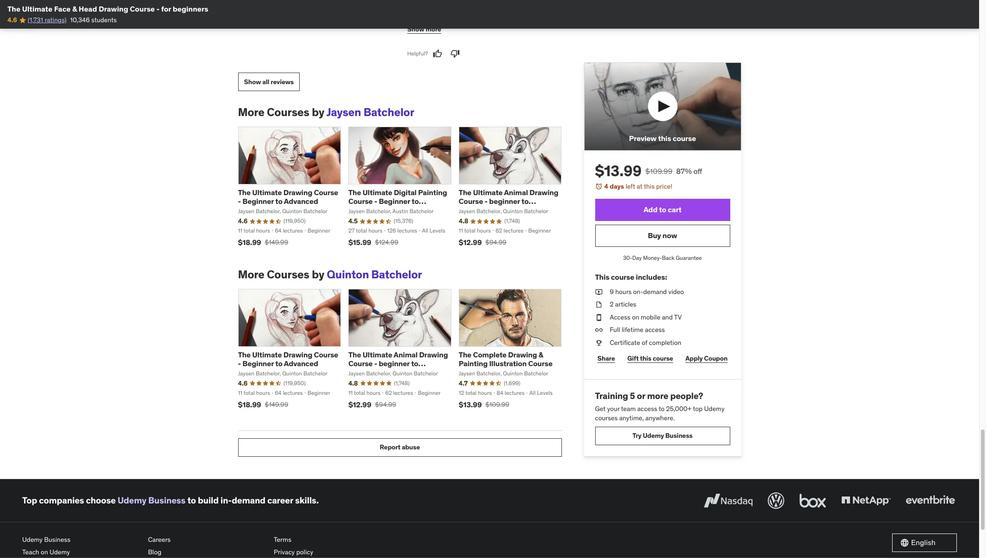 Task type: vqa. For each thing, say whether or not it's contained in the screenshot.


Task type: describe. For each thing, give the bounding box(es) containing it.
all levels for the ultimate digital painting course - beginner to advanced
[[422, 227, 445, 234]]

12 total hours
[[459, 389, 492, 396]]

(1,748) for the topmost the ultimate animal drawing course - beginner to advanced link
[[504, 217, 520, 224]]

coupon
[[704, 354, 728, 363]]

ultimate inside the ultimate digital painting course - beginner to advanced
[[363, 188, 392, 197]]

full lifetime access
[[610, 326, 665, 334]]

on-
[[633, 288, 643, 296]]

udemy right teach
[[50, 548, 70, 556]]

this course includes:
[[595, 273, 667, 282]]

to inside the ultimate digital painting course - beginner to advanced
[[412, 197, 419, 206]]

access
[[610, 313, 630, 321]]

hours for the topmost the ultimate animal drawing course - beginner to advanced link
[[477, 227, 491, 234]]

$149.99 for more courses by quinton batchelor
[[265, 400, 288, 409]]

the ultimate drawing course - beginner to advanced jaysen batchelor, quinton batchelor for quinton batchelor
[[238, 350, 338, 377]]

add
[[644, 205, 658, 214]]

blog
[[148, 548, 161, 556]]

access on mobile and tv
[[610, 313, 682, 321]]

people?
[[670, 390, 703, 401]]

for
[[161, 4, 171, 13]]

of
[[642, 339, 647, 347]]

$12.99 for the topmost the ultimate animal drawing course - beginner to advanced link
[[459, 238, 482, 247]]

your
[[607, 405, 620, 413]]

blog link
[[148, 546, 266, 558]]

4.6 for more courses by quinton batchelor
[[238, 379, 247, 388]]

face
[[54, 4, 71, 13]]

jaysen inside the complete drawing & painting illustration course jaysen batchelor, quinton batchelor
[[459, 370, 475, 377]]

digital
[[394, 188, 417, 197]]

buy now button
[[595, 225, 730, 247]]

27 total hours
[[348, 227, 382, 234]]

top companies choose udemy business to build in-demand career skills.
[[22, 495, 319, 506]]

62 for 1748 reviews element associated with leftmost the ultimate animal drawing course - beginner to advanced link
[[385, 389, 392, 396]]

on inside udemy business teach on udemy
[[41, 548, 48, 556]]

show all reviews button
[[238, 73, 300, 91]]

126
[[387, 227, 396, 234]]

0 vertical spatial advanced
[[459, 206, 492, 215]]

add to cart button
[[595, 199, 730, 221]]

show for show more
[[407, 25, 424, 33]]

the ultimate drawing course - beginner to advanced link for jaysen batchelor
[[238, 188, 338, 206]]

buy
[[648, 231, 661, 240]]

video
[[668, 288, 684, 296]]

1 horizontal spatial business
[[148, 495, 186, 506]]

2 articles
[[610, 300, 636, 309]]

1 horizontal spatial demand
[[643, 288, 667, 296]]

volkswagen image
[[766, 491, 786, 511]]

0 vertical spatial 4.6
[[7, 16, 17, 24]]

netapp image
[[839, 491, 893, 511]]

the ultimate face & head drawing course - for beginners
[[7, 4, 208, 13]]

0 vertical spatial udemy business link
[[118, 495, 186, 506]]

xsmall image for full
[[595, 326, 602, 335]]

87%
[[676, 167, 692, 176]]

access inside training 5 or more people? get your team access to 25,000+ top udemy courses anytime, anywhere.
[[637, 405, 657, 413]]

$18.99 for more courses by jaysen batchelor
[[238, 238, 261, 247]]

terms
[[274, 535, 291, 544]]

9 hours on-demand video
[[610, 288, 684, 296]]

eventbrite image
[[904, 491, 957, 511]]

1 horizontal spatial beginner
[[489, 197, 520, 206]]

levels for the ultimate digital painting course - beginner to advanced
[[430, 227, 445, 234]]

62 for 1748 reviews element related to the topmost the ultimate animal drawing course - beginner to advanced link
[[496, 227, 502, 234]]

the ultimate animal drawing course - beginner to advanced for 1748 reviews element related to the topmost the ultimate animal drawing course - beginner to advanced link
[[459, 188, 558, 215]]

day
[[632, 254, 642, 261]]

apply coupon button
[[683, 349, 730, 368]]

$15.99 $124.99
[[348, 238, 398, 247]]

hours for leftmost the ultimate animal drawing course - beginner to advanced link
[[367, 389, 380, 396]]

(119,950) for quinton
[[284, 380, 306, 387]]

completion
[[649, 339, 681, 347]]

lectures for 1748 reviews element related to the topmost the ultimate animal drawing course - beginner to advanced link
[[504, 227, 524, 234]]

hours for the ultimate digital painting course - beginner to advanced "link"
[[368, 227, 382, 234]]

in-
[[221, 495, 232, 506]]

udemy inside training 5 or more people? get your team access to 25,000+ top udemy courses anytime, anywhere.
[[704, 405, 725, 413]]

62 lectures for 1748 reviews element associated with leftmost the ultimate animal drawing course - beginner to advanced link
[[385, 389, 413, 396]]

add to cart
[[644, 205, 682, 214]]

0 vertical spatial access
[[645, 326, 665, 334]]

the ultimate digital painting course - beginner to advanced
[[348, 188, 447, 215]]

1 vertical spatial course
[[611, 273, 634, 282]]

back
[[662, 254, 675, 261]]

xsmall image for 2 articles
[[595, 300, 602, 309]]

try udemy business
[[632, 432, 693, 440]]

painting inside the ultimate digital painting course - beginner to advanced
[[418, 188, 447, 197]]

reviews
[[271, 78, 294, 86]]

$94.99 for 1748 reviews element related to the topmost the ultimate animal drawing course - beginner to advanced link
[[485, 238, 507, 246]]

gift
[[627, 354, 639, 363]]

lectures for 119950 reviews element corresponding to jaysen
[[283, 227, 303, 234]]

preview this course button
[[584, 62, 741, 151]]

policy
[[296, 548, 313, 556]]

xsmall image for access on mobile and tv
[[595, 313, 602, 322]]

all for the ultimate digital painting course - beginner to advanced
[[422, 227, 428, 234]]

gift this course
[[627, 354, 673, 363]]

84 lectures
[[497, 389, 525, 396]]

certificate
[[610, 339, 640, 347]]

share
[[597, 354, 615, 363]]

126 lectures
[[387, 227, 417, 234]]

abuse
[[402, 443, 420, 451]]

the complete drawing & painting illustration course jaysen batchelor, quinton batchelor
[[459, 350, 552, 377]]

udemy right choose
[[118, 495, 146, 506]]

64 lectures for quinton
[[275, 389, 303, 396]]

4.6 for more courses by jaysen batchelor
[[238, 217, 247, 225]]

0 horizontal spatial advanced
[[348, 368, 382, 377]]

10,346 students
[[70, 16, 117, 24]]

0 vertical spatial the ultimate animal drawing course - beginner to advanced link
[[459, 188, 558, 215]]

now
[[663, 231, 677, 240]]

course for gift this course
[[653, 354, 673, 363]]

privacy
[[274, 548, 295, 556]]

the ultimate drawing course - beginner to advanced jaysen batchelor, quinton batchelor for jaysen batchelor
[[238, 188, 338, 215]]

62 lectures for 1748 reviews element related to the topmost the ultimate animal drawing course - beginner to advanced link
[[496, 227, 524, 234]]

all
[[262, 78, 269, 86]]

mark review by rohit m. as unhelpful image
[[451, 49, 460, 58]]

anywhere.
[[645, 414, 675, 422]]

lectures for 1748 reviews element associated with leftmost the ultimate animal drawing course - beginner to advanced link
[[393, 389, 413, 396]]

$109.99 for $13.99 $109.99 87% off
[[645, 167, 673, 176]]

mobile
[[641, 313, 660, 321]]

1 vertical spatial jaysen batchelor, quinton batchelor
[[348, 370, 438, 377]]

$13.99 for $13.99 $109.99
[[459, 400, 482, 409]]

by for quinton
[[312, 267, 324, 282]]

9
[[610, 288, 614, 296]]

0 horizontal spatial the ultimate animal drawing course - beginner to advanced link
[[348, 350, 448, 377]]

1748 reviews element for the topmost the ultimate animal drawing course - beginner to advanced link
[[504, 217, 520, 225]]

1 vertical spatial this
[[644, 182, 655, 191]]

full
[[610, 326, 620, 334]]

4.8 for the topmost the ultimate animal drawing course - beginner to advanced link
[[459, 217, 468, 225]]

helpful?
[[407, 50, 428, 57]]

(15,376)
[[394, 217, 413, 224]]

xsmall image for 9
[[595, 288, 602, 297]]

(1,731 ratings)
[[28, 16, 66, 24]]

lectures for 15376 reviews element
[[397, 227, 417, 234]]

this for preview
[[658, 134, 671, 143]]

the complete drawing & painting illustration course link
[[459, 350, 552, 368]]

64 for more courses by quinton batchelor
[[275, 389, 281, 396]]

careers link
[[148, 534, 266, 546]]

preview this course
[[629, 134, 696, 143]]

this for gift
[[640, 354, 651, 363]]

get
[[595, 405, 606, 413]]

report abuse button
[[238, 438, 562, 457]]

0 vertical spatial animal
[[504, 188, 528, 197]]

4 days left at this price!
[[604, 182, 672, 191]]

& for drawing
[[539, 350, 543, 359]]

2
[[610, 300, 614, 309]]

nasdaq image
[[702, 491, 755, 511]]

1 vertical spatial udemy business link
[[22, 534, 141, 546]]

jaysen batchelor link
[[326, 105, 414, 119]]

share button
[[595, 349, 617, 368]]

this
[[595, 273, 609, 282]]

hours for jaysen batchelor 'the ultimate drawing course - beginner to advanced' link
[[256, 227, 270, 234]]

teach
[[22, 548, 39, 556]]

training
[[595, 390, 628, 401]]

1 vertical spatial beginner
[[379, 359, 410, 368]]

show for show all reviews
[[244, 78, 261, 86]]

report abuse
[[380, 443, 420, 451]]



Task type: locate. For each thing, give the bounding box(es) containing it.
this right gift
[[640, 354, 651, 363]]

team
[[621, 405, 636, 413]]

0 vertical spatial 1748 reviews element
[[504, 217, 520, 225]]

this right at
[[644, 182, 655, 191]]

and
[[662, 313, 673, 321]]

1 vertical spatial xsmall image
[[595, 326, 602, 335]]

0 vertical spatial on
[[632, 313, 639, 321]]

15376 reviews element
[[394, 217, 413, 225]]

1 xsmall image from the top
[[595, 288, 602, 297]]

4.5
[[348, 217, 358, 225]]

1 horizontal spatial jaysen batchelor, quinton batchelor
[[459, 208, 548, 215]]

0 vertical spatial $94.99
[[485, 238, 507, 246]]

0 vertical spatial demand
[[643, 288, 667, 296]]

1 horizontal spatial &
[[539, 350, 543, 359]]

1 64 lectures from the top
[[275, 227, 303, 234]]

udemy business link
[[118, 495, 186, 506], [22, 534, 141, 546]]

business up careers at bottom
[[148, 495, 186, 506]]

0 horizontal spatial on
[[41, 548, 48, 556]]

& right face
[[72, 4, 77, 13]]

2 (119,950) from the top
[[284, 380, 306, 387]]

show left the all
[[244, 78, 261, 86]]

0 vertical spatial &
[[72, 4, 77, 13]]

course inside the ultimate digital painting course - beginner to advanced
[[348, 197, 373, 206]]

1 xsmall image from the top
[[595, 300, 602, 309]]

access down mobile on the right of the page
[[645, 326, 665, 334]]

this inside button
[[658, 134, 671, 143]]

all right 84 lectures
[[529, 389, 536, 396]]

alarm image
[[595, 183, 602, 190]]

1 vertical spatial 62 lectures
[[385, 389, 413, 396]]

skills.
[[295, 495, 319, 506]]

1 vertical spatial business
[[148, 495, 186, 506]]

udemy business link up careers at bottom
[[118, 495, 186, 506]]

price!
[[656, 182, 672, 191]]

advanced for quinton
[[284, 359, 318, 368]]

xsmall image left 2
[[595, 300, 602, 309]]

choose
[[86, 495, 116, 506]]

$13.99 down 12 total hours
[[459, 400, 482, 409]]

62
[[496, 227, 502, 234], [385, 389, 392, 396]]

0 vertical spatial 62 lectures
[[496, 227, 524, 234]]

4.8
[[459, 217, 468, 225], [348, 379, 358, 388]]

2 horizontal spatial business
[[665, 432, 693, 440]]

course up 87%
[[673, 134, 696, 143]]

on right teach
[[41, 548, 48, 556]]

2 the ultimate drawing course - beginner to advanced link from the top
[[238, 350, 338, 368]]

1 horizontal spatial more
[[647, 390, 668, 401]]

2 64 lectures from the top
[[275, 389, 303, 396]]

all right 126 lectures
[[422, 227, 428, 234]]

2 courses from the top
[[267, 267, 309, 282]]

10,346
[[70, 16, 90, 24]]

all for the complete drawing & painting illustration course
[[529, 389, 536, 396]]

0 horizontal spatial painting
[[418, 188, 447, 197]]

levels for the complete drawing & painting illustration course
[[537, 389, 553, 396]]

xsmall image
[[595, 300, 602, 309], [595, 313, 602, 322]]

1 119950 reviews element from the top
[[284, 217, 306, 225]]

&
[[72, 4, 77, 13], [539, 350, 543, 359]]

0 horizontal spatial 4.8
[[348, 379, 358, 388]]

0 horizontal spatial all
[[422, 227, 428, 234]]

1 vertical spatial 64
[[275, 389, 281, 396]]

$109.99 inside $13.99 $109.99 87% off
[[645, 167, 673, 176]]

xsmall image for certificate
[[595, 339, 602, 348]]

$109.99 for $13.99 $109.99
[[485, 400, 509, 409]]

$149.99 for more courses by jaysen batchelor
[[265, 238, 288, 246]]

the ultimate digital painting course - beginner to advanced link
[[348, 188, 447, 215]]

the inside the complete drawing & painting illustration course jaysen batchelor, quinton batchelor
[[459, 350, 471, 359]]

2 vertical spatial course
[[653, 354, 673, 363]]

access down or
[[637, 405, 657, 413]]

lectures
[[283, 227, 303, 234], [397, 227, 417, 234], [504, 227, 524, 234], [283, 389, 303, 396], [393, 389, 413, 396], [505, 389, 525, 396]]

udemy right top
[[704, 405, 725, 413]]

this
[[658, 134, 671, 143], [644, 182, 655, 191], [640, 354, 651, 363]]

report
[[380, 443, 400, 451]]

2 $18.99 $149.99 from the top
[[238, 400, 288, 409]]

64 for more courses by jaysen batchelor
[[275, 227, 281, 234]]

1 vertical spatial by
[[312, 267, 324, 282]]

0 vertical spatial $18.99 $149.99
[[238, 238, 288, 247]]

terms link
[[274, 534, 392, 546]]

1 $149.99 from the top
[[265, 238, 288, 246]]

64 lectures
[[275, 227, 303, 234], [275, 389, 303, 396]]

business up teach on udemy link on the left bottom
[[44, 535, 70, 544]]

0 horizontal spatial more
[[426, 25, 441, 33]]

1 horizontal spatial 1748 reviews element
[[504, 217, 520, 225]]

1 vertical spatial advanced
[[348, 368, 382, 377]]

0 horizontal spatial 1748 reviews element
[[394, 380, 410, 387]]

$18.99 $149.99
[[238, 238, 288, 247], [238, 400, 288, 409]]

12
[[459, 389, 464, 396]]

2 $149.99 from the top
[[265, 400, 288, 409]]

or
[[637, 390, 645, 401]]

0 vertical spatial (119,950)
[[284, 217, 306, 224]]

english
[[911, 538, 936, 547]]

$94.99 for 1748 reviews element associated with leftmost the ultimate animal drawing course - beginner to advanced link
[[375, 400, 396, 409]]

hours for 'the ultimate drawing course - beginner to advanced' link for quinton batchelor
[[256, 389, 270, 396]]

1 the ultimate drawing course - beginner to advanced link from the top
[[238, 188, 338, 206]]

0 horizontal spatial 62 lectures
[[385, 389, 413, 396]]

2 vertical spatial this
[[640, 354, 651, 363]]

1 vertical spatial $109.99
[[485, 400, 509, 409]]

hours for the complete drawing & painting illustration course link
[[478, 389, 492, 396]]

levels
[[430, 227, 445, 234], [537, 389, 553, 396]]

the inside the ultimate digital painting course - beginner to advanced
[[348, 188, 361, 197]]

0 vertical spatial the ultimate drawing course - beginner to advanced jaysen batchelor, quinton batchelor
[[238, 188, 338, 215]]

119950 reviews element for quinton
[[284, 380, 306, 387]]

hours
[[256, 227, 270, 234], [368, 227, 382, 234], [477, 227, 491, 234], [615, 288, 632, 296], [256, 389, 270, 396], [367, 389, 380, 396], [478, 389, 492, 396]]

1 more from the top
[[238, 105, 264, 119]]

show more button
[[407, 20, 441, 38]]

1 horizontal spatial $12.99 $94.99
[[459, 238, 507, 247]]

64 lectures for jaysen
[[275, 227, 303, 234]]

courses for jaysen batchelor
[[267, 105, 309, 119]]

tv
[[674, 313, 682, 321]]

the ultimate animal drawing course - beginner to advanced
[[459, 188, 558, 215], [348, 350, 448, 377]]

$12.99 $94.99 for 1748 reviews element related to the topmost the ultimate animal drawing course - beginner to advanced link
[[459, 238, 507, 247]]

beginner
[[242, 197, 274, 206], [379, 197, 410, 206], [308, 227, 330, 234], [528, 227, 551, 234], [242, 359, 274, 368], [308, 389, 330, 396], [418, 389, 441, 396]]

1 vertical spatial $13.99
[[459, 400, 482, 409]]

0 vertical spatial the ultimate drawing course - beginner to advanced link
[[238, 188, 338, 206]]

this right preview
[[658, 134, 671, 143]]

1 horizontal spatial painting
[[459, 359, 488, 368]]

money-
[[643, 254, 662, 261]]

to inside training 5 or more people? get your team access to 25,000+ top udemy courses anytime, anywhere.
[[659, 405, 665, 413]]

terms privacy policy
[[274, 535, 313, 556]]

left
[[626, 182, 635, 191]]

2 $18.99 from the top
[[238, 400, 261, 409]]

preview
[[629, 134, 657, 143]]

xsmall image left access
[[595, 313, 602, 322]]

1 vertical spatial (119,950)
[[284, 380, 306, 387]]

demand left career
[[232, 495, 265, 506]]

0 vertical spatial $12.99
[[459, 238, 482, 247]]

0 horizontal spatial all levels
[[422, 227, 445, 234]]

on up full lifetime access at the right
[[632, 313, 639, 321]]

levels right 84 lectures
[[537, 389, 553, 396]]

guarantee
[[676, 254, 702, 261]]

show up helpful?
[[407, 25, 424, 33]]

ratings)
[[45, 16, 66, 24]]

$15.99
[[348, 238, 371, 247]]

levels right 126 lectures
[[430, 227, 445, 234]]

udemy business teach on udemy
[[22, 535, 70, 556]]

privacy policy link
[[274, 546, 392, 558]]

1 vertical spatial the ultimate animal drawing course - beginner to advanced
[[348, 350, 448, 377]]

0 vertical spatial (1,748)
[[504, 217, 520, 224]]

119950 reviews element
[[284, 217, 306, 225], [284, 380, 306, 387]]

try
[[632, 432, 641, 440]]

more for more courses by quinton batchelor
[[238, 267, 264, 282]]

0 vertical spatial xsmall image
[[595, 300, 602, 309]]

1 vertical spatial $12.99 $94.99
[[348, 400, 396, 409]]

1 vertical spatial the ultimate drawing course - beginner to advanced jaysen batchelor, quinton batchelor
[[238, 350, 338, 377]]

access
[[645, 326, 665, 334], [637, 405, 657, 413]]

batchelor, inside the complete drawing & painting illustration course jaysen batchelor, quinton batchelor
[[477, 370, 502, 377]]

drawing
[[99, 4, 128, 13], [283, 188, 312, 197], [529, 188, 558, 197], [283, 350, 312, 359], [419, 350, 448, 359], [508, 350, 537, 359]]

by for jaysen
[[312, 105, 324, 119]]

2 119950 reviews element from the top
[[284, 380, 306, 387]]

2 by from the top
[[312, 267, 324, 282]]

0 horizontal spatial animal
[[394, 350, 418, 359]]

0 vertical spatial $149.99
[[265, 238, 288, 246]]

0 vertical spatial 119950 reviews element
[[284, 217, 306, 225]]

all levels right 84 lectures
[[529, 389, 553, 396]]

try udemy business link
[[595, 427, 730, 445]]

0 vertical spatial this
[[658, 134, 671, 143]]

1 64 from the top
[[275, 227, 281, 234]]

1 vertical spatial 1748 reviews element
[[394, 380, 410, 387]]

udemy
[[704, 405, 725, 413], [643, 432, 664, 440], [118, 495, 146, 506], [22, 535, 43, 544], [50, 548, 70, 556]]

0 vertical spatial $13.99
[[595, 161, 642, 180]]

demand
[[643, 288, 667, 296], [232, 495, 265, 506]]

business inside udemy business teach on udemy
[[44, 535, 70, 544]]

1 vertical spatial painting
[[459, 359, 488, 368]]

2 vertical spatial business
[[44, 535, 70, 544]]

$109.99 up price!
[[645, 167, 673, 176]]

more up mark review by rohit m. as helpful image
[[426, 25, 441, 33]]

5
[[630, 390, 635, 401]]

business down anywhere. in the right bottom of the page
[[665, 432, 693, 440]]

top
[[22, 495, 37, 506]]

1 $18.99 from the top
[[238, 238, 261, 247]]

0 vertical spatial painting
[[418, 188, 447, 197]]

1 vertical spatial demand
[[232, 495, 265, 506]]

119950 reviews element for jaysen
[[284, 217, 306, 225]]

xsmall image up share
[[595, 339, 602, 348]]

jaysen
[[326, 105, 361, 119], [238, 208, 254, 215], [348, 208, 365, 215], [459, 208, 475, 215], [238, 370, 254, 377], [348, 370, 365, 377], [459, 370, 475, 377]]

1 vertical spatial &
[[539, 350, 543, 359]]

jaysen batchelor, quinton batchelor
[[459, 208, 548, 215], [348, 370, 438, 377]]

2 more from the top
[[238, 267, 264, 282]]

head
[[79, 4, 97, 13]]

advanced inside the ultimate digital painting course - beginner to advanced
[[348, 206, 383, 215]]

1 vertical spatial 62
[[385, 389, 392, 396]]

0 horizontal spatial $94.99
[[375, 400, 396, 409]]

0 horizontal spatial $12.99 $94.99
[[348, 400, 396, 409]]

udemy right try
[[643, 432, 664, 440]]

3 xsmall image from the top
[[595, 339, 602, 348]]

beginner
[[489, 197, 520, 206], [379, 359, 410, 368]]

the ultimate animal drawing course - beginner to advanced for 1748 reviews element associated with leftmost the ultimate animal drawing course - beginner to advanced link
[[348, 350, 448, 377]]

0 horizontal spatial beginner
[[379, 359, 410, 368]]

0 vertical spatial $109.99
[[645, 167, 673, 176]]

all levels right 126 lectures
[[422, 227, 445, 234]]

1 the ultimate drawing course - beginner to advanced jaysen batchelor, quinton batchelor from the top
[[238, 188, 338, 215]]

painting inside the complete drawing & painting illustration course jaysen batchelor, quinton batchelor
[[459, 359, 488, 368]]

companies
[[39, 495, 84, 506]]

1 vertical spatial all
[[529, 389, 536, 396]]

show
[[407, 25, 424, 33], [244, 78, 261, 86]]

0 vertical spatial xsmall image
[[595, 288, 602, 297]]

more right or
[[647, 390, 668, 401]]

illustration
[[489, 359, 527, 368]]

2 xsmall image from the top
[[595, 326, 602, 335]]

1 vertical spatial 4.8
[[348, 379, 358, 388]]

(119,950) for jaysen
[[284, 217, 306, 224]]

mark review by rohit m. as helpful image
[[433, 49, 442, 58]]

2 64 from the top
[[275, 389, 281, 396]]

0 vertical spatial jaysen batchelor, quinton batchelor
[[459, 208, 548, 215]]

course for preview this course
[[673, 134, 696, 143]]

2 the ultimate drawing course - beginner to advanced jaysen batchelor, quinton batchelor from the top
[[238, 350, 338, 377]]

0 horizontal spatial &
[[72, 4, 77, 13]]

1 horizontal spatial $12.99
[[459, 238, 482, 247]]

0 horizontal spatial show
[[244, 78, 261, 86]]

advanced for jaysen
[[284, 197, 318, 206]]

courses for quinton batchelor
[[267, 267, 309, 282]]

1 vertical spatial animal
[[394, 350, 418, 359]]

$12.99 for leftmost the ultimate animal drawing course - beginner to advanced link
[[348, 400, 371, 409]]

1 courses from the top
[[267, 105, 309, 119]]

drawing inside the complete drawing & painting illustration course jaysen batchelor, quinton batchelor
[[508, 350, 537, 359]]

udemy up teach
[[22, 535, 43, 544]]

1 horizontal spatial (1,748)
[[504, 217, 520, 224]]

on
[[632, 313, 639, 321], [41, 548, 48, 556]]

1 vertical spatial 119950 reviews element
[[284, 380, 306, 387]]

0 vertical spatial 64 lectures
[[275, 227, 303, 234]]

all
[[422, 227, 428, 234], [529, 389, 536, 396]]

the ultimate drawing course - beginner to advanced link for quinton batchelor
[[238, 350, 338, 368]]

painting up 4.7
[[459, 359, 488, 368]]

more for more courses by jaysen batchelor
[[238, 105, 264, 119]]

$18.99 $149.99 for more courses by jaysen batchelor
[[238, 238, 288, 247]]

$18.99 $149.99 for more courses by quinton batchelor
[[238, 400, 288, 409]]

career
[[267, 495, 293, 506]]

1 horizontal spatial $109.99
[[645, 167, 673, 176]]

course inside the complete drawing & painting illustration course jaysen batchelor, quinton batchelor
[[528, 359, 552, 368]]

xsmall image left 9
[[595, 288, 602, 297]]

$13.99 for $13.99 $109.99 87% off
[[595, 161, 642, 180]]

0 vertical spatial 64
[[275, 227, 281, 234]]

1 vertical spatial $18.99 $149.99
[[238, 400, 288, 409]]

1 horizontal spatial advanced
[[459, 206, 492, 215]]

62 lectures
[[496, 227, 524, 234], [385, 389, 413, 396]]

& inside the complete drawing & painting illustration course jaysen batchelor, quinton batchelor
[[539, 350, 543, 359]]

0 vertical spatial levels
[[430, 227, 445, 234]]

$109.99 inside $13.99 $109.99
[[485, 400, 509, 409]]

27
[[348, 227, 355, 234]]

1699 reviews element
[[504, 380, 520, 387]]

show all reviews
[[244, 78, 294, 86]]

courses
[[595, 414, 618, 422]]

(1,748) for leftmost the ultimate animal drawing course - beginner to advanced link
[[394, 380, 410, 387]]

2 vertical spatial 4.6
[[238, 379, 247, 388]]

- inside the ultimate digital painting course - beginner to advanced
[[374, 197, 377, 206]]

1 vertical spatial 4.6
[[238, 217, 247, 225]]

complete
[[473, 350, 507, 359]]

0 horizontal spatial business
[[44, 535, 70, 544]]

course down 'completion'
[[653, 354, 673, 363]]

careers
[[148, 535, 171, 544]]

to inside button
[[659, 205, 666, 214]]

box image
[[797, 491, 828, 511]]

all levels for the complete drawing & painting illustration course
[[529, 389, 553, 396]]

anytime,
[[619, 414, 644, 422]]

xsmall image
[[595, 288, 602, 297], [595, 326, 602, 335], [595, 339, 602, 348]]

ultimate
[[22, 4, 52, 13], [252, 188, 282, 197], [363, 188, 392, 197], [473, 188, 503, 197], [252, 350, 282, 359], [363, 350, 392, 359]]

(1,699)
[[504, 380, 520, 387]]

course up 9
[[611, 273, 634, 282]]

$13.99 up "days"
[[595, 161, 642, 180]]

1748 reviews element for leftmost the ultimate animal drawing course - beginner to advanced link
[[394, 380, 410, 387]]

1 vertical spatial $149.99
[[265, 400, 288, 409]]

$12.99 $94.99 for 1748 reviews element associated with leftmost the ultimate animal drawing course - beginner to advanced link
[[348, 400, 396, 409]]

(119,950)
[[284, 217, 306, 224], [284, 380, 306, 387]]

$13.99 $109.99
[[459, 400, 509, 409]]

beginners
[[173, 4, 208, 13]]

show more
[[407, 25, 441, 33]]

-
[[156, 4, 159, 13], [238, 197, 241, 206], [374, 197, 377, 206], [485, 197, 488, 206], [238, 359, 241, 368], [374, 359, 377, 368]]

1 horizontal spatial $94.99
[[485, 238, 507, 246]]

0 horizontal spatial the ultimate animal drawing course - beginner to advanced
[[348, 350, 448, 377]]

0 horizontal spatial 62
[[385, 389, 392, 396]]

small image
[[900, 538, 909, 547]]

$18.99 for more courses by quinton batchelor
[[238, 400, 261, 409]]

batchelor inside the complete drawing & painting illustration course jaysen batchelor, quinton batchelor
[[524, 370, 548, 377]]

0 vertical spatial business
[[665, 432, 693, 440]]

careers blog
[[148, 535, 171, 556]]

84
[[497, 389, 503, 396]]

course inside button
[[673, 134, 696, 143]]

0 horizontal spatial demand
[[232, 495, 265, 506]]

quinton inside the complete drawing & painting illustration course jaysen batchelor, quinton batchelor
[[503, 370, 523, 377]]

$109.99 down '84'
[[485, 400, 509, 409]]

4.8 for leftmost the ultimate animal drawing course - beginner to advanced link
[[348, 379, 358, 388]]

more inside training 5 or more people? get your team access to 25,000+ top udemy courses anytime, anywhere.
[[647, 390, 668, 401]]

lectures for 1699 reviews element
[[505, 389, 525, 396]]

more courses by jaysen batchelor
[[238, 105, 414, 119]]

the ultimate animal drawing course - beginner to advanced link
[[459, 188, 558, 215], [348, 350, 448, 377]]

$13.99
[[595, 161, 642, 180], [459, 400, 482, 409]]

& for face
[[72, 4, 77, 13]]

1 (119,950) from the top
[[284, 217, 306, 224]]

1 vertical spatial more
[[647, 390, 668, 401]]

articles
[[615, 300, 636, 309]]

udemy business link down choose
[[22, 534, 141, 546]]

painting right digital
[[418, 188, 447, 197]]

jaysen batchelor, austin batchelor
[[348, 208, 434, 215]]

4
[[604, 182, 608, 191]]

& right illustration
[[539, 350, 543, 359]]

buy now
[[648, 231, 677, 240]]

1 $18.99 $149.99 from the top
[[238, 238, 288, 247]]

0 vertical spatial more
[[238, 105, 264, 119]]

training 5 or more people? get your team access to 25,000+ top udemy courses anytime, anywhere.
[[595, 390, 725, 422]]

more inside button
[[426, 25, 441, 33]]

0 vertical spatial courses
[[267, 105, 309, 119]]

2 xsmall image from the top
[[595, 313, 602, 322]]

1748 reviews element
[[504, 217, 520, 225], [394, 380, 410, 387]]

off
[[694, 167, 702, 176]]

1 vertical spatial levels
[[537, 389, 553, 396]]

days
[[610, 182, 624, 191]]

lectures for 119950 reviews element related to quinton
[[283, 389, 303, 396]]

1 by from the top
[[312, 105, 324, 119]]

1 vertical spatial more
[[238, 267, 264, 282]]

advanced
[[284, 197, 318, 206], [348, 206, 383, 215], [284, 359, 318, 368]]

xsmall image left full
[[595, 326, 602, 335]]

demand down includes:
[[643, 288, 667, 296]]

beginner inside the ultimate digital painting course - beginner to advanced
[[379, 197, 410, 206]]

certificate of completion
[[610, 339, 681, 347]]

0 vertical spatial course
[[673, 134, 696, 143]]



